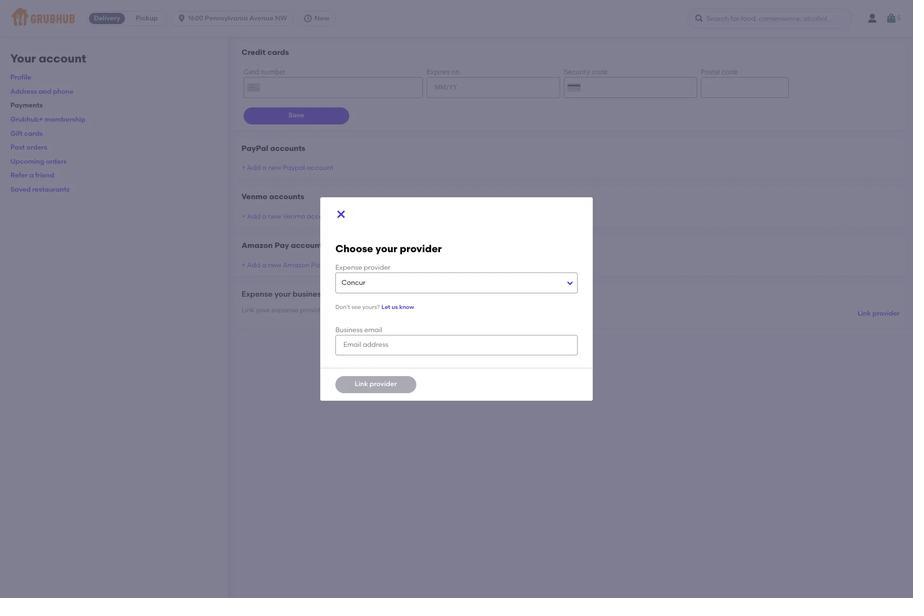 Task type: describe. For each thing, give the bounding box(es) containing it.
phone
[[53, 87, 74, 96]]

gift
[[10, 129, 23, 138]]

account up phone at top left
[[39, 52, 86, 65]]

and inside link your expense provider and we'll send receipts within 24 hours of order confirmation. link provider
[[328, 306, 341, 314]]

delivery button
[[87, 11, 127, 26]]

upcoming orders
[[10, 157, 67, 166]]

past orders link
[[10, 143, 47, 152]]

amazon pay accounts
[[242, 241, 326, 250]]

accounts for venmo accounts
[[269, 192, 304, 201]]

Email address email field
[[335, 335, 578, 355]]

choose your provider
[[335, 243, 442, 254]]

let us know button
[[382, 299, 414, 316]]

of
[[452, 306, 458, 314]]

5 button
[[886, 10, 901, 27]]

choose
[[335, 243, 373, 254]]

orders for upcoming orders
[[46, 157, 67, 166]]

grubhub+ membership link
[[10, 115, 86, 124]]

gift cards
[[10, 129, 43, 138]]

link your expense provider and we'll send receipts within 24 hours of order confirmation. link provider
[[242, 306, 900, 318]]

saved restaurants
[[10, 185, 70, 194]]

1600
[[188, 14, 203, 22]]

profile
[[10, 73, 31, 82]]

save button
[[243, 107, 349, 124]]

expense for expense your business meals
[[242, 290, 273, 299]]

new for venmo
[[268, 212, 281, 220]]

refer
[[10, 171, 28, 180]]

us
[[392, 304, 398, 311]]

new for paypal
[[268, 164, 281, 172]]

address and phone
[[10, 87, 74, 96]]

now
[[315, 14, 329, 22]]

a for venmo
[[262, 212, 266, 220]]

your
[[10, 52, 36, 65]]

pennsylvania
[[205, 14, 248, 22]]

let
[[382, 304, 390, 311]]

hours
[[432, 306, 450, 314]]

don't see yours? let us know
[[335, 304, 414, 311]]

grubhub+
[[10, 115, 43, 124]]

0 vertical spatial pay
[[275, 241, 289, 250]]

+ for venmo accounts
[[242, 212, 246, 220]]

know
[[399, 304, 414, 311]]

email
[[364, 326, 382, 334]]

expense your business meals
[[242, 290, 349, 299]]

0 vertical spatial and
[[39, 87, 51, 96]]

your for expense
[[275, 290, 291, 299]]

friend
[[35, 171, 54, 180]]

0 horizontal spatial link provider button
[[335, 376, 416, 393]]

24
[[423, 306, 431, 314]]

meals
[[327, 290, 349, 299]]

we'll
[[342, 306, 356, 314]]

see
[[351, 304, 361, 311]]

gift cards link
[[10, 129, 43, 138]]

1600 pennsylvania avenue nw
[[188, 14, 287, 22]]

expense
[[272, 306, 298, 314]]

saved restaurants link
[[10, 185, 70, 194]]

0 vertical spatial venmo
[[242, 192, 267, 201]]

past
[[10, 143, 25, 152]]

+ add a new venmo account
[[242, 212, 334, 220]]

orders for past orders
[[26, 143, 47, 152]]

send
[[358, 306, 373, 314]]

refer a friend link
[[10, 171, 54, 180]]

paypal
[[283, 164, 305, 172]]

account up amazon pay accounts
[[307, 212, 334, 220]]

link provider
[[355, 380, 397, 388]]

cards for credit cards
[[267, 48, 289, 57]]

5
[[897, 14, 901, 22]]

pickup
[[136, 14, 158, 22]]

business email
[[335, 326, 382, 334]]

nw
[[275, 14, 287, 22]]

a for amazon
[[262, 261, 266, 269]]

grubhub+ membership
[[10, 115, 86, 124]]

account right paypal
[[307, 164, 334, 172]]

link for link your expense provider and we'll send receipts within 24 hours of order confirmation. link provider
[[242, 306, 254, 314]]

add for venmo accounts
[[247, 212, 261, 220]]



Task type: locate. For each thing, give the bounding box(es) containing it.
order
[[460, 306, 477, 314]]

upcoming orders link
[[10, 157, 67, 166]]

1 vertical spatial svg image
[[335, 209, 347, 220]]

main navigation navigation
[[0, 0, 913, 37]]

pickup button
[[127, 11, 167, 26]]

profile link
[[10, 73, 31, 82]]

address
[[10, 87, 37, 96]]

1 horizontal spatial link provider button
[[858, 305, 900, 323]]

amazon down amazon pay accounts
[[283, 261, 310, 269]]

+ add a new paypal account link
[[242, 164, 334, 172]]

0 horizontal spatial svg image
[[335, 209, 347, 220]]

avenue
[[249, 14, 274, 22]]

your up the expense provider
[[376, 243, 397, 254]]

3 new from the top
[[268, 261, 281, 269]]

0 horizontal spatial link
[[242, 306, 254, 314]]

expense
[[335, 263, 362, 271], [242, 290, 273, 299]]

+ down amazon pay accounts
[[242, 261, 246, 269]]

business
[[293, 290, 325, 299]]

1 vertical spatial and
[[328, 306, 341, 314]]

new
[[268, 164, 281, 172], [268, 212, 281, 220], [268, 261, 281, 269]]

add for amazon pay accounts
[[247, 261, 261, 269]]

orders up friend at the top left of page
[[46, 157, 67, 166]]

save
[[288, 111, 304, 119]]

and
[[39, 87, 51, 96], [328, 306, 341, 314]]

0 vertical spatial new
[[268, 164, 281, 172]]

+ add a new amazon pay account
[[242, 261, 352, 269]]

1 horizontal spatial your
[[275, 290, 291, 299]]

and left we'll
[[328, 306, 341, 314]]

a for paypal
[[262, 164, 266, 172]]

account
[[39, 52, 86, 65], [307, 164, 334, 172], [307, 212, 334, 220], [325, 261, 352, 269]]

link inside button
[[355, 380, 368, 388]]

link for link provider
[[355, 380, 368, 388]]

1 horizontal spatial expense
[[335, 263, 362, 271]]

new for amazon
[[268, 261, 281, 269]]

0 vertical spatial add
[[247, 164, 261, 172]]

1 vertical spatial venmo
[[283, 212, 305, 220]]

3 add from the top
[[247, 261, 261, 269]]

2 horizontal spatial your
[[376, 243, 397, 254]]

credit
[[242, 48, 266, 57]]

business
[[335, 326, 363, 334]]

0 horizontal spatial and
[[39, 87, 51, 96]]

+
[[242, 164, 246, 172], [242, 212, 246, 220], [242, 261, 246, 269]]

0 horizontal spatial svg image
[[177, 14, 186, 23]]

1 vertical spatial cards
[[24, 129, 43, 138]]

provider
[[400, 243, 442, 254], [364, 263, 391, 271], [300, 306, 327, 314], [873, 310, 900, 318], [370, 380, 397, 388]]

new down amazon pay accounts
[[268, 261, 281, 269]]

2 vertical spatial your
[[256, 306, 270, 314]]

cards right credit
[[267, 48, 289, 57]]

account down "choose"
[[325, 261, 352, 269]]

save link
[[242, 67, 900, 124]]

0 vertical spatial svg image
[[886, 13, 897, 24]]

+ down venmo accounts in the top of the page
[[242, 212, 246, 220]]

delivery
[[94, 14, 120, 22]]

0 vertical spatial your
[[376, 243, 397, 254]]

2 vertical spatial new
[[268, 261, 281, 269]]

2 svg image from the left
[[303, 14, 313, 23]]

+ for amazon pay accounts
[[242, 261, 246, 269]]

0 horizontal spatial your
[[256, 306, 270, 314]]

0 vertical spatial amazon
[[242, 241, 273, 250]]

a right the refer
[[29, 171, 34, 180]]

now button
[[297, 11, 339, 26]]

1 + from the top
[[242, 164, 246, 172]]

your account
[[10, 52, 86, 65]]

add down the paypal
[[247, 164, 261, 172]]

add for paypal accounts
[[247, 164, 261, 172]]

0 vertical spatial link provider button
[[858, 305, 900, 323]]

1600 pennsylvania avenue nw button
[[171, 11, 297, 26]]

a
[[262, 164, 266, 172], [29, 171, 34, 180], [262, 212, 266, 220], [262, 261, 266, 269]]

1 vertical spatial link provider button
[[335, 376, 416, 393]]

yours?
[[362, 304, 380, 311]]

1 vertical spatial orders
[[46, 157, 67, 166]]

2 horizontal spatial svg image
[[695, 14, 704, 23]]

1 vertical spatial new
[[268, 212, 281, 220]]

saved
[[10, 185, 31, 194]]

+ add a new paypal account
[[242, 164, 334, 172]]

0 vertical spatial expense
[[335, 263, 362, 271]]

payments
[[10, 101, 43, 110]]

2 vertical spatial add
[[247, 261, 261, 269]]

3 svg image from the left
[[695, 14, 704, 23]]

don't
[[335, 304, 350, 311]]

0 vertical spatial cards
[[267, 48, 289, 57]]

1 horizontal spatial and
[[328, 306, 341, 314]]

refer a friend
[[10, 171, 54, 180]]

1 vertical spatial +
[[242, 212, 246, 220]]

orders up upcoming orders link
[[26, 143, 47, 152]]

0 horizontal spatial pay
[[275, 241, 289, 250]]

0 horizontal spatial expense
[[242, 290, 273, 299]]

your up the expense
[[275, 290, 291, 299]]

receipts
[[375, 306, 401, 314]]

1 horizontal spatial pay
[[311, 261, 323, 269]]

paypal accounts
[[242, 144, 305, 153]]

your for link
[[256, 306, 270, 314]]

1 horizontal spatial link
[[355, 380, 368, 388]]

1 horizontal spatial svg image
[[303, 14, 313, 23]]

2 add from the top
[[247, 212, 261, 220]]

accounts up + add a new paypal account link
[[270, 144, 305, 153]]

and left phone at top left
[[39, 87, 51, 96]]

new left paypal
[[268, 164, 281, 172]]

pay
[[275, 241, 289, 250], [311, 261, 323, 269]]

amazon down + add a new venmo account
[[242, 241, 273, 250]]

svg image for now
[[303, 14, 313, 23]]

membership
[[45, 115, 86, 124]]

a down venmo accounts in the top of the page
[[262, 212, 266, 220]]

add
[[247, 164, 261, 172], [247, 212, 261, 220], [247, 261, 261, 269]]

2 new from the top
[[268, 212, 281, 220]]

venmo accounts
[[242, 192, 304, 201]]

confirmation.
[[478, 306, 522, 314]]

cards
[[267, 48, 289, 57], [24, 129, 43, 138]]

venmo down venmo accounts in the top of the page
[[283, 212, 305, 220]]

3 + from the top
[[242, 261, 246, 269]]

restaurants
[[32, 185, 70, 194]]

your inside link your expense provider and we'll send receipts within 24 hours of order confirmation. link provider
[[256, 306, 270, 314]]

link
[[242, 306, 254, 314], [858, 310, 871, 318], [355, 380, 368, 388]]

within
[[403, 306, 422, 314]]

1 vertical spatial add
[[247, 212, 261, 220]]

accounts
[[270, 144, 305, 153], [269, 192, 304, 201], [291, 241, 326, 250]]

svg image inside 1600 pennsylvania avenue nw button
[[177, 14, 186, 23]]

1 svg image from the left
[[177, 14, 186, 23]]

0 horizontal spatial cards
[[24, 129, 43, 138]]

cards for gift cards
[[24, 129, 43, 138]]

1 new from the top
[[268, 164, 281, 172]]

expense for expense provider
[[335, 263, 362, 271]]

link provider button
[[858, 305, 900, 323], [335, 376, 416, 393]]

expense provider
[[335, 263, 391, 271]]

your left the expense
[[256, 306, 270, 314]]

svg image inside 5 "button"
[[886, 13, 897, 24]]

+ add a new amazon pay account link
[[242, 261, 352, 269]]

1 horizontal spatial amazon
[[283, 261, 310, 269]]

new down venmo accounts in the top of the page
[[268, 212, 281, 220]]

accounts up + add a new amazon pay account
[[291, 241, 326, 250]]

expense up the expense
[[242, 290, 273, 299]]

0 vertical spatial +
[[242, 164, 246, 172]]

pay up the + add a new amazon pay account link
[[275, 241, 289, 250]]

1 vertical spatial your
[[275, 290, 291, 299]]

+ for paypal accounts
[[242, 164, 246, 172]]

svg image inside now button
[[303, 14, 313, 23]]

your for choose
[[376, 243, 397, 254]]

cards up past orders
[[24, 129, 43, 138]]

payments link
[[10, 101, 43, 110]]

1 horizontal spatial venmo
[[283, 212, 305, 220]]

+ down the paypal
[[242, 164, 246, 172]]

0 horizontal spatial venmo
[[242, 192, 267, 201]]

1 vertical spatial pay
[[311, 261, 323, 269]]

0 vertical spatial accounts
[[270, 144, 305, 153]]

credit cards
[[242, 48, 289, 57]]

0 horizontal spatial amazon
[[242, 241, 273, 250]]

2 vertical spatial +
[[242, 261, 246, 269]]

orders
[[26, 143, 47, 152], [46, 157, 67, 166]]

a down amazon pay accounts
[[262, 261, 266, 269]]

2 horizontal spatial link
[[858, 310, 871, 318]]

expense down "choose"
[[335, 263, 362, 271]]

paypal
[[242, 144, 268, 153]]

2 + from the top
[[242, 212, 246, 220]]

your
[[376, 243, 397, 254], [275, 290, 291, 299], [256, 306, 270, 314]]

1 vertical spatial amazon
[[283, 261, 310, 269]]

upcoming
[[10, 157, 44, 166]]

2 vertical spatial accounts
[[291, 241, 326, 250]]

svg image
[[177, 14, 186, 23], [303, 14, 313, 23], [695, 14, 704, 23]]

add down amazon pay accounts
[[247, 261, 261, 269]]

amazon
[[242, 241, 273, 250], [283, 261, 310, 269]]

accounts for paypal accounts
[[270, 144, 305, 153]]

address and phone link
[[10, 87, 74, 96]]

a down paypal accounts
[[262, 164, 266, 172]]

1 horizontal spatial svg image
[[886, 13, 897, 24]]

svg image
[[886, 13, 897, 24], [335, 209, 347, 220]]

venmo up "+ add a new venmo account" link
[[242, 192, 267, 201]]

add down venmo accounts in the top of the page
[[247, 212, 261, 220]]

pay up business at the top
[[311, 261, 323, 269]]

0 vertical spatial orders
[[26, 143, 47, 152]]

svg image for 1600 pennsylvania avenue nw
[[177, 14, 186, 23]]

1 add from the top
[[247, 164, 261, 172]]

+ add a new venmo account link
[[242, 212, 334, 220]]

1 vertical spatial accounts
[[269, 192, 304, 201]]

1 vertical spatial expense
[[242, 290, 273, 299]]

accounts up "+ add a new venmo account" link
[[269, 192, 304, 201]]

1 horizontal spatial cards
[[267, 48, 289, 57]]

past orders
[[10, 143, 47, 152]]



Task type: vqa. For each thing, say whether or not it's contained in the screenshot.
svg icon inside the 111 N Los Angeles St BUTTON
no



